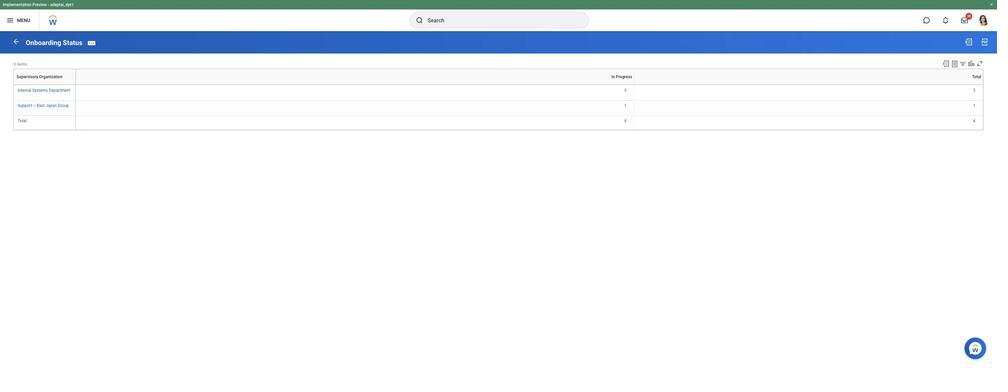 Task type: vqa. For each thing, say whether or not it's contained in the screenshot.
report
no



Task type: describe. For each thing, give the bounding box(es) containing it.
in progress total
[[354, 85, 809, 85]]

expand/collapse chart image
[[968, 60, 976, 67]]

2 4 button from the left
[[974, 118, 977, 124]]

onboarding status
[[26, 39, 83, 47]]

profile logan mcneil image
[[979, 15, 989, 27]]

row element containing supervisory organization
[[14, 69, 77, 85]]

adeptai_dpt1
[[50, 2, 74, 7]]

notifications large image
[[943, 17, 949, 24]]

menu button
[[0, 9, 39, 31]]

supervisory inside "row" element
[[17, 74, 38, 79]]

1 4 button from the left
[[624, 118, 628, 124]]

2 4 from the left
[[974, 119, 976, 123]]

systems
[[32, 88, 48, 93]]

view printable version (pdf) image
[[981, 38, 989, 46]]

status
[[63, 39, 83, 47]]

select to filter grid data image
[[960, 60, 967, 67]]

supervisory organization inside "row" element
[[17, 74, 62, 79]]

1 1 button from the left
[[624, 103, 628, 109]]

inbox large image
[[962, 17, 968, 24]]

menu banner
[[0, 0, 998, 31]]

in for in progress total
[[354, 85, 354, 85]]

preview
[[32, 2, 47, 7]]

implementation preview -   adeptai_dpt1
[[3, 2, 74, 7]]

export to excel image for view printable version (pdf) image
[[965, 38, 973, 46]]

1 horizontal spatial supervisory
[[43, 85, 45, 85]]

1 for first '1' button from the right
[[974, 103, 976, 108]]

support – east japan group link
[[18, 102, 69, 108]]

0 horizontal spatial 3
[[14, 62, 16, 67]]

1 vertical spatial organization
[[45, 85, 47, 85]]

progress for in progress total
[[354, 85, 356, 85]]

–
[[33, 103, 36, 108]]

close environment banner image
[[990, 2, 994, 6]]

items
[[17, 62, 27, 67]]

0 vertical spatial organization
[[39, 74, 62, 79]]

total column header
[[634, 85, 983, 85]]

previous page image
[[12, 38, 20, 46]]

2 3 button from the left
[[974, 88, 977, 93]]

0 horizontal spatial total
[[18, 119, 27, 123]]

row element containing in progress
[[76, 69, 985, 85]]

justify image
[[6, 16, 14, 24]]

30
[[967, 14, 971, 18]]

total element
[[18, 117, 27, 123]]

Search Workday  search field
[[428, 13, 575, 28]]



Task type: locate. For each thing, give the bounding box(es) containing it.
1 horizontal spatial 4
[[974, 119, 976, 123]]

1 vertical spatial total
[[809, 85, 809, 85]]

in for in progress
[[612, 74, 615, 79]]

0 vertical spatial in
[[612, 74, 615, 79]]

1 vertical spatial supervisory
[[43, 85, 45, 85]]

4 button
[[624, 118, 628, 124], [974, 118, 977, 124]]

toolbar inside onboarding status main content
[[940, 60, 984, 69]]

supervisory organization up internal systems department "link"
[[43, 85, 47, 85]]

1
[[624, 103, 627, 108], [974, 103, 976, 108]]

supervisory organization
[[17, 74, 62, 79], [43, 85, 47, 85]]

2 row element from the left
[[76, 69, 985, 85]]

2 vertical spatial total
[[18, 119, 27, 123]]

3 down expand/collapse chart image
[[974, 88, 976, 93]]

0 vertical spatial supervisory
[[17, 74, 38, 79]]

3
[[14, 62, 16, 67], [624, 88, 627, 93], [974, 88, 976, 93]]

export to excel image for export to worksheets icon
[[943, 60, 950, 67]]

1 vertical spatial in
[[354, 85, 354, 85]]

1 for second '1' button from right
[[624, 103, 627, 108]]

0 vertical spatial supervisory organization
[[17, 74, 62, 79]]

search image
[[416, 16, 424, 24]]

internal
[[18, 88, 31, 93]]

3 left items
[[14, 62, 16, 67]]

export to excel image
[[965, 38, 973, 46], [943, 60, 950, 67]]

total
[[973, 74, 982, 79], [809, 85, 809, 85], [18, 119, 27, 123]]

0 horizontal spatial export to excel image
[[943, 60, 950, 67]]

organization
[[39, 74, 62, 79], [45, 85, 47, 85]]

supervisory down items
[[17, 74, 38, 79]]

progress for in progress
[[616, 74, 633, 79]]

fullscreen image
[[977, 60, 984, 67]]

0 vertical spatial export to excel image
[[965, 38, 973, 46]]

row element
[[14, 69, 77, 85], [76, 69, 985, 85]]

-
[[48, 2, 49, 7]]

3 button down expand/collapse chart image
[[974, 88, 977, 93]]

in progress
[[612, 74, 633, 79]]

implementation
[[3, 2, 31, 7]]

1 horizontal spatial 3 button
[[974, 88, 977, 93]]

1 horizontal spatial progress
[[616, 74, 633, 79]]

1 vertical spatial progress
[[354, 85, 356, 85]]

2 1 from the left
[[974, 103, 976, 108]]

1 horizontal spatial 3
[[624, 88, 627, 93]]

1 horizontal spatial in
[[612, 74, 615, 79]]

export to worksheets image
[[951, 60, 959, 68]]

internal systems department
[[18, 88, 70, 93]]

1 1 from the left
[[624, 103, 627, 108]]

2 horizontal spatial total
[[973, 74, 982, 79]]

2 1 button from the left
[[974, 103, 977, 109]]

3 items
[[14, 62, 27, 67]]

0 vertical spatial total
[[973, 74, 982, 79]]

organization up internal systems department "link"
[[45, 85, 47, 85]]

0 horizontal spatial 3 button
[[624, 88, 628, 93]]

progress
[[616, 74, 633, 79], [354, 85, 356, 85]]

onboarding status link
[[26, 39, 83, 47]]

east
[[37, 103, 45, 108]]

2 horizontal spatial 3
[[974, 88, 976, 93]]

organization up supervisory organization 'button'
[[39, 74, 62, 79]]

japan
[[46, 103, 57, 108]]

export to excel image left view printable version (pdf) image
[[965, 38, 973, 46]]

supervisory
[[17, 74, 38, 79], [43, 85, 45, 85]]

1 3 button from the left
[[624, 88, 628, 93]]

0 horizontal spatial 1 button
[[624, 103, 628, 109]]

in
[[612, 74, 615, 79], [354, 85, 354, 85]]

0 horizontal spatial progress
[[354, 85, 356, 85]]

0 vertical spatial progress
[[616, 74, 633, 79]]

3 down in progress
[[624, 88, 627, 93]]

1 horizontal spatial 4 button
[[974, 118, 977, 124]]

1 horizontal spatial total
[[809, 85, 809, 85]]

onboarding status main content
[[0, 31, 998, 137]]

1 button
[[624, 103, 628, 109], [974, 103, 977, 109]]

department
[[49, 88, 70, 93]]

3 button down in progress
[[624, 88, 628, 93]]

3 button
[[624, 88, 628, 93], [974, 88, 977, 93]]

onboarding
[[26, 39, 61, 47]]

export to excel image left export to worksheets icon
[[943, 60, 950, 67]]

1 horizontal spatial 1 button
[[974, 103, 977, 109]]

0 horizontal spatial 1
[[624, 103, 627, 108]]

30 button
[[958, 13, 973, 28]]

group
[[58, 103, 69, 108]]

supervisory organization button
[[43, 85, 47, 85]]

in progress button
[[354, 85, 356, 85]]

1 4 from the left
[[624, 119, 627, 123]]

0 horizontal spatial 4 button
[[624, 118, 628, 124]]

support – east japan group
[[18, 103, 69, 108]]

4
[[624, 119, 627, 123], [974, 119, 976, 123]]

supervisory organization up supervisory organization 'button'
[[17, 74, 62, 79]]

1 horizontal spatial 1
[[974, 103, 976, 108]]

0 horizontal spatial 4
[[624, 119, 627, 123]]

support
[[18, 103, 32, 108]]

1 horizontal spatial export to excel image
[[965, 38, 973, 46]]

supervisory up internal systems department "link"
[[43, 85, 45, 85]]

0 horizontal spatial in
[[354, 85, 354, 85]]

toolbar
[[940, 60, 984, 69]]

1 row element from the left
[[14, 69, 77, 85]]

1 vertical spatial supervisory organization
[[43, 85, 47, 85]]

internal systems department link
[[18, 87, 70, 93]]

0 horizontal spatial supervisory
[[17, 74, 38, 79]]

1 vertical spatial export to excel image
[[943, 60, 950, 67]]

menu
[[17, 17, 30, 23]]



